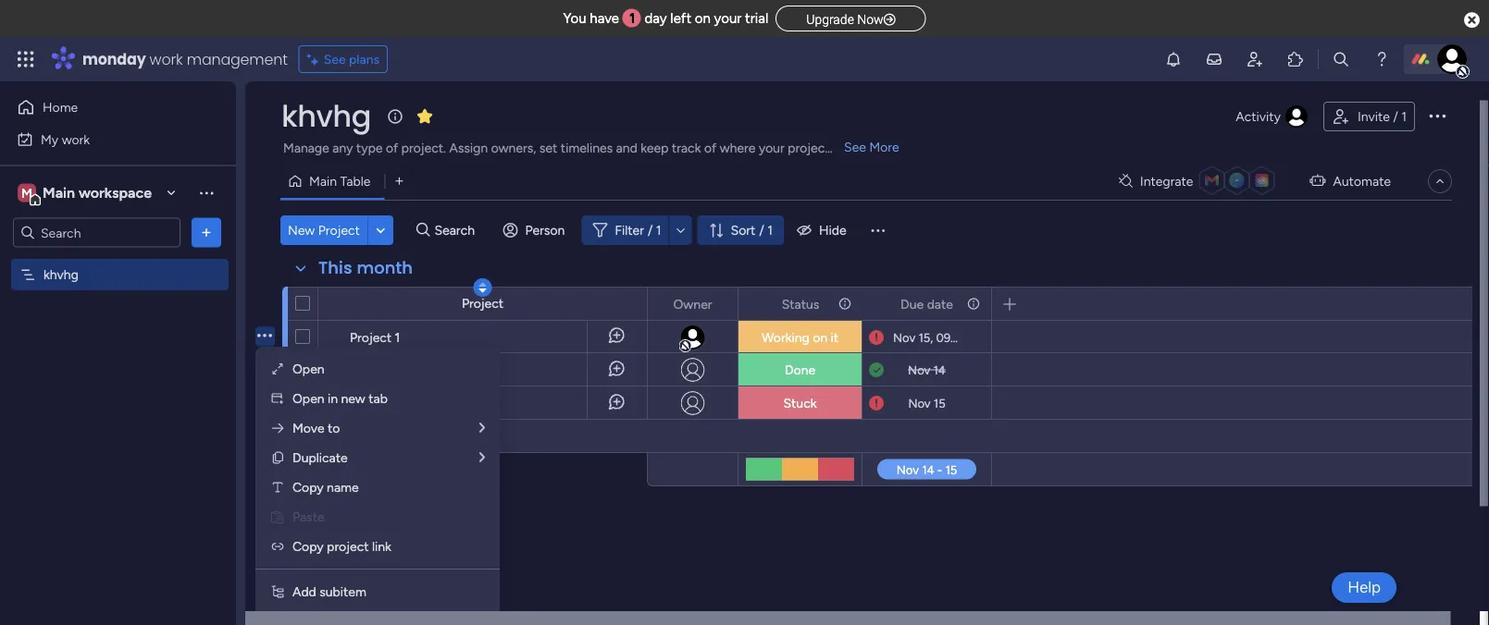 Task type: locate. For each thing, give the bounding box(es) containing it.
select product image
[[17, 50, 35, 69]]

project
[[318, 223, 360, 238], [462, 296, 504, 312], [350, 330, 392, 345], [350, 396, 392, 412]]

and
[[616, 140, 638, 156]]

option
[[0, 258, 236, 262]]

project
[[788, 140, 830, 156], [327, 539, 369, 555]]

your right where
[[759, 140, 785, 156]]

new right in
[[341, 391, 365, 407]]

1 for filter
[[656, 223, 662, 238]]

remove from favorites image
[[416, 107, 434, 125]]

2 copy from the top
[[293, 539, 324, 555]]

0 horizontal spatial on
[[695, 10, 711, 27]]

1 vertical spatial project
[[327, 539, 369, 555]]

project up tab
[[350, 330, 392, 345]]

project for project 3
[[350, 396, 392, 412]]

help button
[[1332, 573, 1397, 604]]

see inside button
[[324, 51, 346, 67]]

0 vertical spatial new
[[341, 391, 365, 407]]

main inside button
[[309, 174, 337, 189]]

Status field
[[777, 294, 824, 314]]

tab
[[369, 391, 388, 407]]

filter / 1
[[615, 223, 662, 238]]

main inside workspace selection element
[[43, 184, 75, 202]]

your left 'trial'
[[714, 10, 742, 27]]

Search field
[[430, 218, 486, 243]]

1 horizontal spatial your
[[759, 140, 785, 156]]

column information image
[[838, 297, 853, 312]]

now
[[857, 12, 884, 27]]

1 horizontal spatial on
[[813, 330, 828, 346]]

Search in workspace field
[[39, 222, 155, 243]]

project 3
[[350, 396, 402, 412]]

1 left arrow down image
[[656, 223, 662, 238]]

nov left 15,
[[893, 330, 916, 345]]

project 1
[[350, 330, 400, 345]]

this
[[318, 256, 352, 280]]

home
[[43, 100, 78, 115]]

project right new
[[318, 223, 360, 238]]

work right monday
[[150, 49, 183, 69]]

you
[[563, 10, 587, 27]]

add right add subitem icon
[[293, 585, 316, 600]]

1 vertical spatial see
[[844, 139, 866, 155]]

1
[[630, 10, 635, 27], [1402, 109, 1407, 125], [656, 223, 662, 238], [768, 223, 773, 238], [395, 330, 400, 345]]

0 horizontal spatial work
[[62, 131, 90, 147]]

list arrow image for move to
[[480, 422, 485, 435]]

gary orlando image
[[1438, 44, 1467, 74]]

/ right filter
[[648, 223, 653, 238]]

2 open from the top
[[293, 391, 325, 407]]

open for open in new tab
[[293, 391, 325, 407]]

am
[[972, 330, 991, 345]]

1 horizontal spatial add
[[317, 527, 340, 543]]

work right my at the top left
[[62, 131, 90, 147]]

0 horizontal spatial project
[[327, 539, 369, 555]]

copy up paste
[[293, 480, 324, 496]]

copy
[[293, 480, 324, 496], [293, 539, 324, 555]]

working
[[762, 330, 810, 346]]

v2 overdue deadline image for nov 15, 09:00 am
[[869, 329, 884, 347]]

0 vertical spatial nov
[[893, 330, 916, 345]]

v2 overdue deadline image up v2 done deadline image
[[869, 329, 884, 347]]

menu item
[[263, 607, 492, 626]]

khvhg list box
[[0, 256, 236, 541]]

1 vertical spatial nov
[[908, 363, 931, 378]]

copy project link image
[[270, 540, 285, 555]]

add inside button
[[317, 527, 340, 543]]

arrow down image
[[670, 219, 692, 242]]

open left in
[[293, 391, 325, 407]]

1 v2 overdue deadline image from the top
[[869, 329, 884, 347]]

in
[[328, 391, 338, 407]]

0 vertical spatial copy
[[293, 480, 324, 496]]

copy name image
[[270, 480, 285, 495]]

type
[[356, 140, 383, 156]]

khvhg inside list box
[[44, 267, 79, 283]]

project.
[[401, 140, 446, 156]]

on left the it
[[813, 330, 828, 346]]

on
[[695, 10, 711, 27], [813, 330, 828, 346]]

name
[[327, 480, 359, 496]]

open right open image
[[293, 361, 325, 377]]

0 vertical spatial see
[[324, 51, 346, 67]]

wrapper image
[[270, 611, 285, 626]]

15,
[[919, 330, 933, 345]]

search everything image
[[1332, 50, 1351, 69]]

khvhg up any
[[281, 96, 371, 137]]

day
[[645, 10, 667, 27]]

main workspace
[[43, 184, 152, 202]]

1 open from the top
[[293, 361, 325, 377]]

manage
[[283, 140, 329, 156]]

1 vertical spatial new
[[344, 527, 368, 543]]

set
[[540, 140, 558, 156]]

project left stands.
[[788, 140, 830, 156]]

due
[[901, 296, 924, 312]]

nov left 15
[[908, 396, 931, 411]]

0 horizontal spatial main
[[43, 184, 75, 202]]

group
[[371, 527, 406, 543]]

work inside button
[[62, 131, 90, 147]]

1 horizontal spatial work
[[150, 49, 183, 69]]

of right type
[[386, 140, 398, 156]]

new
[[341, 391, 365, 407], [344, 527, 368, 543]]

09:00
[[936, 330, 969, 345]]

my work
[[41, 131, 90, 147]]

dapulse close image
[[1465, 11, 1480, 30]]

1 horizontal spatial khvhg
[[281, 96, 371, 137]]

table
[[340, 174, 371, 189]]

nov 15
[[908, 396, 946, 411]]

/ for filter
[[648, 223, 653, 238]]

paste menu item
[[270, 506, 485, 529]]

move
[[293, 421, 324, 436]]

owners,
[[491, 140, 536, 156]]

of right track
[[704, 140, 717, 156]]

owner
[[673, 296, 712, 312]]

upgrade
[[807, 12, 854, 27]]

v2 overdue deadline image
[[869, 329, 884, 347], [869, 395, 884, 412]]

0 vertical spatial list arrow image
[[480, 422, 485, 435]]

0 horizontal spatial of
[[386, 140, 398, 156]]

new left link at the bottom left of the page
[[344, 527, 368, 543]]

1 vertical spatial v2 overdue deadline image
[[869, 395, 884, 412]]

1 horizontal spatial main
[[309, 174, 337, 189]]

timelines
[[561, 140, 613, 156]]

apps image
[[1287, 50, 1305, 69]]

management
[[187, 49, 288, 69]]

1 inside "button"
[[1402, 109, 1407, 125]]

paste image
[[270, 510, 285, 525]]

nov 14
[[908, 363, 946, 378]]

0 vertical spatial on
[[695, 10, 711, 27]]

upgrade now link
[[776, 5, 926, 31]]

1 right invite
[[1402, 109, 1407, 125]]

/
[[1394, 109, 1399, 125], [648, 223, 653, 238], [759, 223, 764, 238]]

copy project link
[[293, 539, 391, 555]]

1 right sort
[[768, 223, 773, 238]]

duplicate image
[[270, 451, 285, 466]]

main right the workspace icon
[[43, 184, 75, 202]]

see left plans
[[324, 51, 346, 67]]

1 vertical spatial on
[[813, 330, 828, 346]]

options image
[[1427, 104, 1449, 127]]

2 horizontal spatial /
[[1394, 109, 1399, 125]]

main left table on the top of the page
[[309, 174, 337, 189]]

0 horizontal spatial add
[[293, 585, 316, 600]]

options image
[[197, 224, 216, 242]]

3
[[395, 396, 402, 412]]

working on it
[[762, 330, 839, 346]]

notifications image
[[1165, 50, 1183, 69]]

1 horizontal spatial see
[[844, 139, 866, 155]]

where
[[720, 140, 756, 156]]

/ inside the "invite / 1" "button"
[[1394, 109, 1399, 125]]

nov left the 14
[[908, 363, 931, 378]]

1 left day
[[630, 10, 635, 27]]

see for see plans
[[324, 51, 346, 67]]

copy down paste
[[293, 539, 324, 555]]

15
[[934, 396, 946, 411]]

project down 'sort desc' image
[[462, 296, 504, 312]]

invite
[[1358, 109, 1390, 125]]

0 horizontal spatial your
[[714, 10, 742, 27]]

khvhg down search in workspace field
[[44, 267, 79, 283]]

move to image
[[270, 421, 285, 436]]

0 vertical spatial v2 overdue deadline image
[[869, 329, 884, 347]]

0 vertical spatial work
[[150, 49, 183, 69]]

2 list arrow image from the top
[[480, 451, 485, 465]]

0 horizontal spatial see
[[324, 51, 346, 67]]

0 horizontal spatial /
[[648, 223, 653, 238]]

open
[[293, 361, 325, 377], [293, 391, 325, 407]]

/ right invite
[[1394, 109, 1399, 125]]

workspace image
[[18, 183, 36, 203]]

Due date field
[[896, 294, 958, 314]]

project left 3
[[350, 396, 392, 412]]

see left more at the right of page
[[844, 139, 866, 155]]

2 v2 overdue deadline image from the top
[[869, 395, 884, 412]]

work for monday
[[150, 49, 183, 69]]

v2 search image
[[416, 220, 430, 241]]

my
[[41, 131, 59, 147]]

autopilot image
[[1310, 169, 1326, 192]]

project left link at the bottom left of the page
[[327, 539, 369, 555]]

1 horizontal spatial /
[[759, 223, 764, 238]]

list arrow image
[[480, 422, 485, 435], [480, 451, 485, 465]]

khvhg field
[[277, 96, 376, 137]]

/ right sort
[[759, 223, 764, 238]]

add subitem
[[293, 585, 366, 600]]

1 vertical spatial list arrow image
[[480, 451, 485, 465]]

of
[[386, 140, 398, 156], [704, 140, 717, 156]]

new inside button
[[344, 527, 368, 543]]

1 vertical spatial copy
[[293, 539, 324, 555]]

invite / 1 button
[[1324, 102, 1415, 131]]

0 vertical spatial add
[[317, 527, 340, 543]]

add for add subitem
[[293, 585, 316, 600]]

work for my
[[62, 131, 90, 147]]

2 vertical spatial nov
[[908, 396, 931, 411]]

1 vertical spatial open
[[293, 391, 325, 407]]

nov 15, 09:00 am
[[893, 330, 991, 345]]

v2 overdue deadline image down v2 done deadline image
[[869, 395, 884, 412]]

sort / 1
[[731, 223, 773, 238]]

open image
[[270, 362, 285, 377]]

0 horizontal spatial khvhg
[[44, 267, 79, 283]]

m
[[21, 185, 32, 201]]

dapulse rightstroke image
[[884, 12, 896, 26]]

add down paste
[[317, 527, 340, 543]]

on right 'left'
[[695, 10, 711, 27]]

any
[[333, 140, 353, 156]]

1 vertical spatial add
[[293, 585, 316, 600]]

1 horizontal spatial project
[[788, 140, 830, 156]]

angle down image
[[376, 224, 385, 237]]

1 copy from the top
[[293, 480, 324, 496]]

nov for nov 15, 09:00 am
[[893, 330, 916, 345]]

add new group button
[[282, 520, 414, 550]]

0 vertical spatial open
[[293, 361, 325, 377]]

1 vertical spatial khvhg
[[44, 267, 79, 283]]

1 list arrow image from the top
[[480, 422, 485, 435]]

1 horizontal spatial of
[[704, 140, 717, 156]]

1 for invite
[[1402, 109, 1407, 125]]

main
[[309, 174, 337, 189], [43, 184, 75, 202]]

left
[[671, 10, 692, 27]]

1 vertical spatial work
[[62, 131, 90, 147]]

see plans
[[324, 51, 380, 67]]

person button
[[496, 216, 576, 245]]

new project button
[[280, 216, 367, 245]]

1 vertical spatial your
[[759, 140, 785, 156]]

work
[[150, 49, 183, 69], [62, 131, 90, 147]]

This month field
[[314, 256, 418, 280]]



Task type: describe. For each thing, give the bounding box(es) containing it.
hide button
[[790, 216, 858, 245]]

/ for sort
[[759, 223, 764, 238]]

date
[[927, 296, 953, 312]]

automate
[[1333, 174, 1391, 189]]

workspace options image
[[197, 184, 216, 202]]

month
[[357, 256, 413, 280]]

track
[[672, 140, 701, 156]]

monday work management
[[82, 49, 288, 69]]

v2 overdue deadline image for nov 15
[[869, 395, 884, 412]]

more
[[870, 139, 900, 155]]

invite members image
[[1246, 50, 1265, 69]]

2 of from the left
[[704, 140, 717, 156]]

this month
[[318, 256, 413, 280]]

manage any type of project. assign owners, set timelines and keep track of where your project stands.
[[283, 140, 874, 156]]

person
[[525, 223, 565, 238]]

assign
[[449, 140, 488, 156]]

stuck
[[784, 396, 817, 411]]

copy name
[[293, 480, 359, 496]]

plans
[[349, 51, 380, 67]]

sort
[[731, 223, 756, 238]]

main table button
[[280, 167, 385, 196]]

0 vertical spatial khvhg
[[281, 96, 371, 137]]

0 vertical spatial project
[[788, 140, 830, 156]]

new project
[[288, 223, 360, 238]]

help image
[[1373, 50, 1391, 69]]

add new group
[[317, 527, 406, 543]]

1 for sort
[[768, 223, 773, 238]]

nov for nov 14
[[908, 363, 931, 378]]

open in new tab image
[[270, 392, 285, 406]]

v2 done deadline image
[[869, 361, 884, 379]]

/ for invite
[[1394, 109, 1399, 125]]

menu image
[[869, 221, 887, 240]]

help
[[1348, 579, 1381, 598]]

1 up 3
[[395, 330, 400, 345]]

main for main workspace
[[43, 184, 75, 202]]

0 vertical spatial your
[[714, 10, 742, 27]]

inbox image
[[1205, 50, 1224, 69]]

to
[[328, 421, 340, 436]]

new
[[288, 223, 315, 238]]

stands.
[[833, 140, 874, 156]]

main for main table
[[309, 174, 337, 189]]

invite / 1
[[1358, 109, 1407, 125]]

column information image
[[966, 297, 981, 312]]

hide
[[819, 223, 847, 238]]

1 for you
[[630, 10, 635, 27]]

copy for copy project link
[[293, 539, 324, 555]]

workspace
[[79, 184, 152, 202]]

keep
[[641, 140, 669, 156]]

collapse board header image
[[1433, 174, 1448, 189]]

home button
[[11, 93, 199, 122]]

upgrade now
[[807, 12, 884, 27]]

link
[[372, 539, 391, 555]]

it
[[831, 330, 839, 346]]

see more
[[844, 139, 900, 155]]

open for open
[[293, 361, 325, 377]]

project inside button
[[318, 223, 360, 238]]

project for project 1
[[350, 330, 392, 345]]

integrate
[[1140, 174, 1194, 189]]

trial
[[745, 10, 769, 27]]

add subitem image
[[270, 585, 285, 600]]

my work button
[[11, 125, 199, 154]]

add view image
[[396, 175, 403, 188]]

Owner field
[[669, 294, 717, 314]]

dapulse integrations image
[[1119, 174, 1133, 188]]

paste
[[293, 510, 324, 525]]

activity button
[[1229, 102, 1316, 131]]

1 of from the left
[[386, 140, 398, 156]]

list arrow image for duplicate
[[480, 451, 485, 465]]

copy for copy name
[[293, 480, 324, 496]]

see for see more
[[844, 139, 866, 155]]

workspace selection element
[[18, 182, 155, 206]]

add for add new group
[[317, 527, 340, 543]]

nov for nov 15
[[908, 396, 931, 411]]

duplicate
[[293, 450, 348, 466]]

main table
[[309, 174, 371, 189]]

open in new tab
[[293, 391, 388, 407]]

sort desc image
[[479, 281, 486, 294]]

monday
[[82, 49, 146, 69]]

see more link
[[842, 138, 901, 156]]

have
[[590, 10, 619, 27]]

show board description image
[[384, 107, 406, 126]]

done
[[785, 362, 816, 378]]

subitem
[[320, 585, 366, 600]]

move to
[[293, 421, 340, 436]]

14
[[934, 363, 946, 378]]

see plans button
[[299, 45, 388, 73]]

due date
[[901, 296, 953, 312]]

project for project
[[462, 296, 504, 312]]

you have 1 day left on your trial
[[563, 10, 769, 27]]

filter
[[615, 223, 644, 238]]

status
[[782, 296, 820, 312]]



Task type: vqa. For each thing, say whether or not it's contained in the screenshot.
left khvhg
yes



